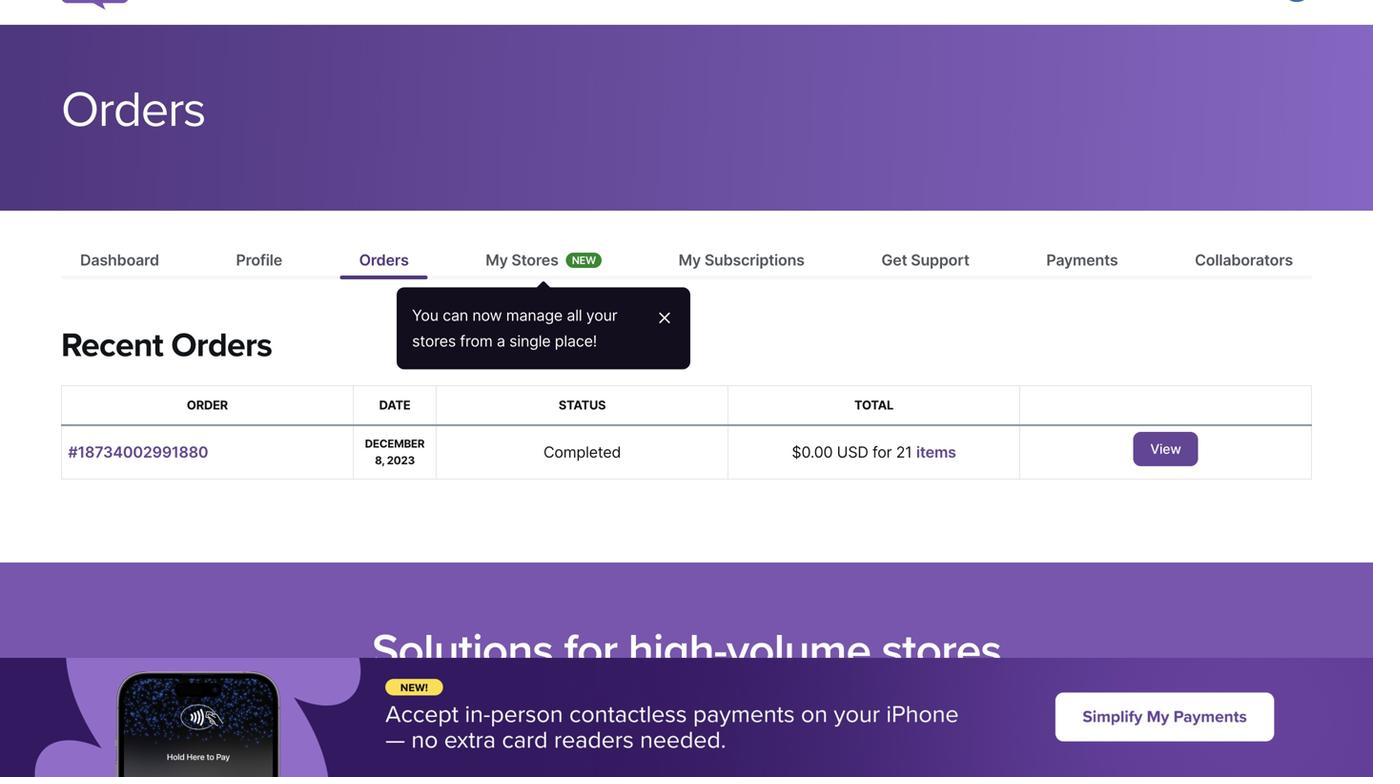 Task type: vqa. For each thing, say whether or not it's contained in the screenshot.
ORDERS
yes



Task type: describe. For each thing, give the bounding box(es) containing it.
offers
[[367, 695, 415, 719]]

0 vertical spatial for
[[873, 443, 892, 462]]

support
[[985, 695, 1050, 719]]

merchants
[[647, 722, 735, 746]]

support
[[911, 251, 970, 270]]

december
[[365, 437, 425, 451]]

single
[[509, 332, 551, 350]]

from
[[460, 332, 493, 350]]

advanced
[[632, 695, 716, 719]]

#18734002991880 link
[[68, 443, 208, 462]]

continue
[[740, 722, 814, 746]]

you can now manage all your stores from a single place!
[[412, 306, 622, 350]]

stores
[[511, 251, 559, 270]]

get support
[[881, 251, 970, 270]]

profile
[[236, 251, 282, 270]]

help
[[503, 722, 540, 746]]

established
[[545, 722, 642, 746]]

1 horizontal spatial stores
[[882, 624, 1001, 679]]

get support link
[[862, 249, 989, 276]]

new
[[572, 254, 596, 267]]

manage
[[506, 306, 563, 324]]

2023
[[387, 454, 415, 467]]

my for my subscriptions
[[679, 251, 701, 270]]

8,
[[375, 454, 384, 467]]

growing.
[[819, 722, 892, 746]]

features,
[[780, 695, 853, 719]]

december 8, 2023
[[365, 437, 425, 467]]

recent orders
[[61, 325, 272, 366]]

order
[[187, 398, 228, 412]]

status
[[559, 398, 606, 412]]

level
[[462, 695, 501, 719]]

a
[[497, 332, 505, 350]]

#18734002991880
[[68, 443, 208, 462]]

view link
[[1133, 432, 1198, 467]]

2 vertical spatial orders
[[171, 325, 272, 366]]



Task type: locate. For each thing, give the bounding box(es) containing it.
for
[[873, 443, 892, 462], [564, 624, 617, 679]]

next-
[[420, 695, 462, 719]]

place!
[[555, 332, 597, 350]]

selling
[[721, 695, 775, 719]]

stores up dedicated
[[882, 624, 1001, 679]]

solutions
[[372, 624, 553, 679]]

solutions for high-volume stores
[[372, 624, 1001, 679]]

stores down you in the left of the page
[[412, 332, 456, 350]]

my left subscriptions
[[679, 251, 701, 270]]

dashboard link
[[61, 249, 178, 276]]

items
[[916, 443, 956, 462]]

all
[[567, 306, 582, 324]]

for up customization,
[[564, 624, 617, 679]]

dedicated
[[895, 695, 980, 719]]

total
[[854, 398, 894, 412]]

1 my from the left
[[486, 251, 508, 270]]

collaborators
[[1195, 251, 1293, 270]]

1 horizontal spatial my
[[679, 251, 701, 270]]

usd
[[837, 443, 868, 462]]

get
[[881, 251, 907, 270]]

orders link
[[340, 249, 428, 276]]

high-
[[628, 624, 727, 679]]

collaborators link
[[1176, 249, 1312, 276]]

0 vertical spatial stores
[[412, 332, 456, 350]]

1 vertical spatial stores
[[882, 624, 1001, 679]]

subscriptions
[[704, 251, 805, 270]]

my for my stores
[[486, 251, 508, 270]]

to
[[481, 722, 498, 746]]

you
[[412, 306, 439, 324]]

woo
[[323, 695, 362, 719]]

$ 0.00 usd for 21 items
[[792, 443, 956, 462]]

now
[[472, 306, 502, 324]]

0 horizontal spatial for
[[564, 624, 617, 679]]

my subscriptions link
[[660, 249, 824, 276]]

date
[[379, 398, 411, 412]]

my subscriptions
[[679, 251, 805, 270]]

woo offers next-level customization, advanced selling features, and dedicated support to help established merchants continue growing.
[[323, 695, 1050, 746]]

0 vertical spatial orders
[[61, 80, 205, 140]]

0 horizontal spatial stores
[[412, 332, 456, 350]]

close tooltip image
[[656, 306, 673, 329]]

volume
[[727, 624, 871, 679]]

1 vertical spatial orders
[[359, 251, 409, 270]]

your
[[586, 306, 617, 324]]

you can now manage all your stores from a single place! tooltip
[[397, 287, 691, 370]]

my left stores
[[486, 251, 508, 270]]

1 vertical spatial for
[[564, 624, 617, 679]]

stores inside you can now manage all your stores from a single place!
[[412, 332, 456, 350]]

orders
[[61, 80, 205, 140], [359, 251, 409, 270], [171, 325, 272, 366]]

my inside 'link'
[[679, 251, 701, 270]]

recent
[[61, 325, 163, 366]]

items link
[[916, 443, 956, 462]]

payments link
[[1027, 249, 1137, 276]]

for left 21
[[873, 443, 892, 462]]

2 my from the left
[[679, 251, 701, 270]]

1 horizontal spatial for
[[873, 443, 892, 462]]

view
[[1150, 441, 1181, 457]]

0.00
[[801, 443, 833, 462]]

profile link
[[217, 249, 301, 276]]

0 horizontal spatial my
[[486, 251, 508, 270]]

$
[[792, 443, 801, 462]]

and
[[858, 695, 890, 719]]

can
[[443, 306, 468, 324]]

customization,
[[506, 695, 627, 719]]

dashboard
[[80, 251, 159, 270]]

payments
[[1046, 251, 1118, 270]]

my
[[486, 251, 508, 270], [679, 251, 701, 270]]

stores
[[412, 332, 456, 350], [882, 624, 1001, 679]]

21
[[896, 443, 912, 462]]

my stores
[[486, 251, 559, 270]]

completed
[[543, 443, 621, 462]]



